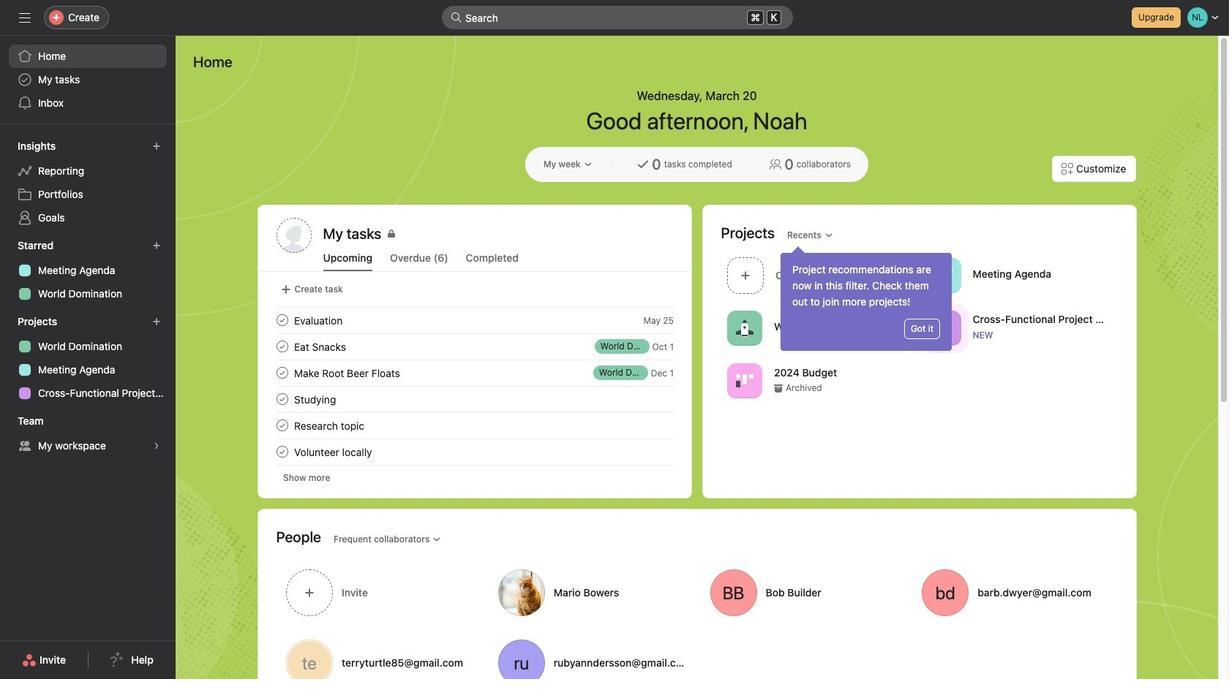 Task type: locate. For each thing, give the bounding box(es) containing it.
tooltip
[[781, 249, 952, 351]]

4 mark complete checkbox from the top
[[273, 443, 291, 461]]

1 vertical spatial mark complete checkbox
[[273, 417, 291, 435]]

0 vertical spatial mark complete image
[[273, 312, 291, 329]]

mark complete image
[[273, 364, 291, 382], [273, 417, 291, 435], [273, 443, 291, 461]]

1 mark complete checkbox from the top
[[273, 312, 291, 329]]

rocket image
[[736, 319, 753, 337]]

see details, my workspace image
[[152, 442, 161, 451]]

2 mark complete image from the top
[[273, 338, 291, 356]]

0 vertical spatial mark complete image
[[273, 364, 291, 382]]

list item
[[721, 253, 920, 298], [259, 307, 691, 334], [259, 334, 691, 360], [259, 360, 691, 386], [259, 386, 691, 413], [259, 439, 691, 465]]

Mark complete checkbox
[[273, 338, 291, 356], [273, 364, 291, 382], [273, 391, 291, 408], [273, 443, 291, 461]]

2 vertical spatial mark complete image
[[273, 443, 291, 461]]

None field
[[442, 6, 793, 29]]

0 vertical spatial mark complete checkbox
[[273, 312, 291, 329]]

add profile photo image
[[276, 218, 311, 253]]

add items to starred image
[[152, 241, 161, 250]]

1 vertical spatial mark complete image
[[273, 417, 291, 435]]

3 mark complete checkbox from the top
[[273, 391, 291, 408]]

hide sidebar image
[[19, 12, 31, 23]]

2 mark complete image from the top
[[273, 417, 291, 435]]

1 vertical spatial mark complete image
[[273, 338, 291, 356]]

Mark complete checkbox
[[273, 312, 291, 329], [273, 417, 291, 435]]

global element
[[0, 36, 176, 124]]

2 mark complete checkbox from the top
[[273, 417, 291, 435]]

mark complete image
[[273, 312, 291, 329], [273, 338, 291, 356], [273, 391, 291, 408]]

starred element
[[0, 233, 176, 309]]

new project or portfolio image
[[152, 318, 161, 326]]

2 vertical spatial mark complete image
[[273, 391, 291, 408]]



Task type: describe. For each thing, give the bounding box(es) containing it.
3 mark complete image from the top
[[273, 443, 291, 461]]

2 mark complete checkbox from the top
[[273, 364, 291, 382]]

Search tasks, projects, and more text field
[[442, 6, 793, 29]]

board image
[[736, 372, 753, 390]]

1 mark complete image from the top
[[273, 312, 291, 329]]

board image
[[934, 267, 952, 284]]

insights element
[[0, 133, 176, 233]]

1 mark complete checkbox from the top
[[273, 338, 291, 356]]

projects element
[[0, 309, 176, 408]]

new insights image
[[152, 142, 161, 151]]

3 mark complete image from the top
[[273, 391, 291, 408]]

teams element
[[0, 408, 176, 461]]

prominent image
[[451, 12, 462, 23]]

line_and_symbols image
[[934, 319, 952, 337]]

1 mark complete image from the top
[[273, 364, 291, 382]]



Task type: vqa. For each thing, say whether or not it's contained in the screenshot.
2nd Mark complete option from the bottom
yes



